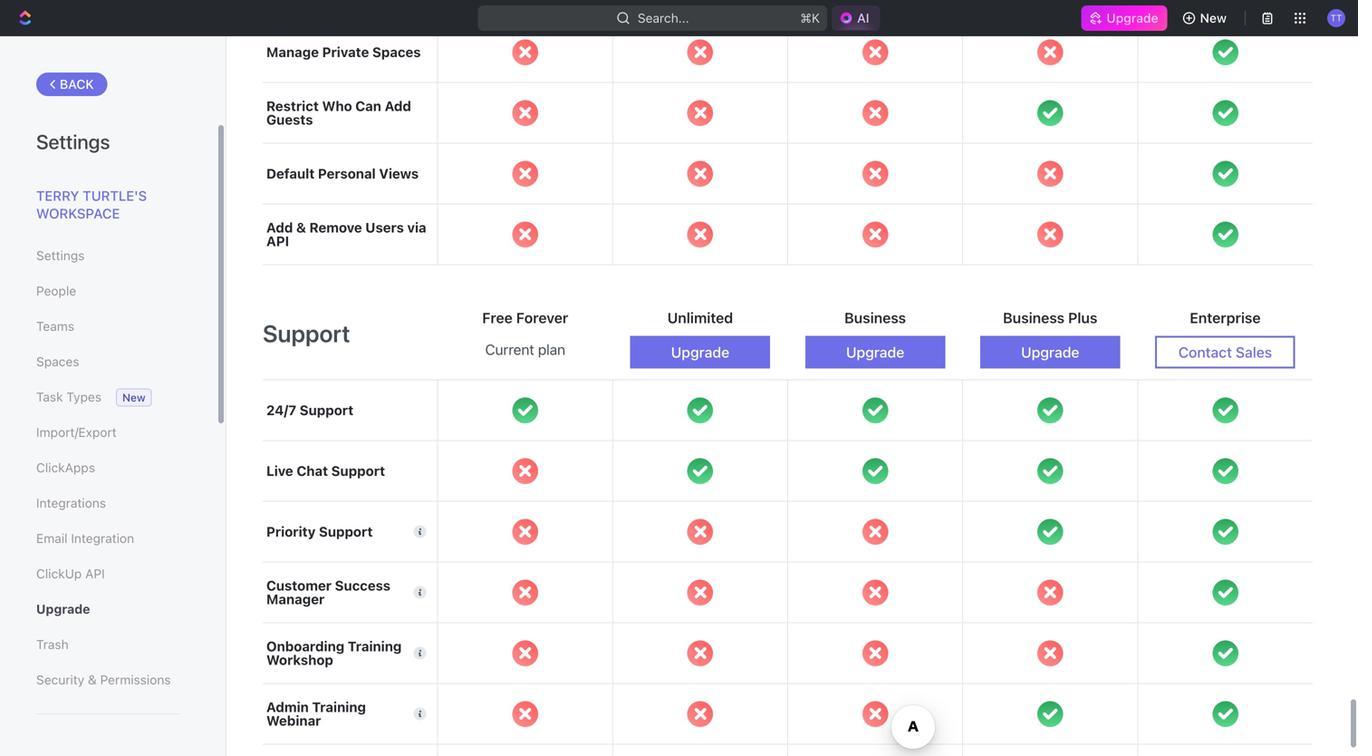 Task type: vqa. For each thing, say whether or not it's contained in the screenshot.
all
no



Task type: describe. For each thing, give the bounding box(es) containing it.
personal
[[318, 166, 376, 181]]

business for business plus
[[1004, 309, 1065, 326]]

enterprise
[[1190, 309, 1261, 326]]

sales
[[1236, 344, 1273, 361]]

security & permissions
[[36, 672, 171, 687]]

upgrade button for business plus
[[981, 336, 1121, 369]]

task
[[36, 389, 63, 404]]

live
[[267, 463, 293, 479]]

who
[[322, 98, 352, 114]]

webinar
[[267, 713, 321, 728]]

turtle's
[[83, 188, 147, 204]]

terry
[[36, 188, 79, 204]]

clickup
[[36, 566, 82, 581]]

workshop
[[267, 652, 333, 668]]

spaces link
[[36, 346, 180, 377]]

onboarding
[[267, 638, 345, 654]]

api inside add & remove users via api
[[267, 233, 289, 249]]

1 settings from the top
[[36, 130, 110, 153]]

clickup api
[[36, 566, 105, 581]]

contact
[[1179, 344, 1233, 361]]

security
[[36, 672, 84, 687]]

teams link
[[36, 311, 180, 342]]

ai
[[858, 10, 870, 25]]

add & remove users via api
[[267, 219, 427, 249]]

priority
[[267, 524, 316, 539]]

upgrade for unlimited
[[671, 344, 730, 361]]

contact sales button
[[1156, 336, 1296, 369]]

current plan
[[485, 341, 566, 358]]

via
[[407, 219, 427, 235]]

private
[[322, 44, 369, 60]]

priority support
[[267, 524, 373, 539]]

plan
[[538, 341, 566, 358]]

terry turtle's workspace
[[36, 188, 147, 221]]

manager
[[267, 591, 325, 607]]

tt button
[[1323, 4, 1352, 33]]

remove
[[310, 219, 362, 235]]

admin training webinar
[[267, 699, 366, 728]]

business for business
[[845, 309, 907, 326]]

people
[[36, 283, 76, 298]]

1 horizontal spatial upgrade link
[[1082, 5, 1168, 31]]

24/7
[[267, 402, 297, 418]]

clickapps link
[[36, 452, 180, 483]]

2 settings from the top
[[36, 248, 85, 263]]

⌘k
[[801, 10, 820, 25]]

live chat support
[[267, 463, 385, 479]]

users
[[366, 219, 404, 235]]

upgrade for business plus
[[1022, 344, 1080, 361]]

1 horizontal spatial spaces
[[373, 44, 421, 60]]

views
[[379, 166, 419, 181]]

tt
[[1331, 12, 1343, 23]]

new inside button
[[1201, 10, 1227, 25]]

contact sales
[[1179, 344, 1273, 361]]

clickup api link
[[36, 558, 180, 589]]

upgrade button for unlimited
[[631, 336, 771, 369]]

teams
[[36, 319, 74, 334]]

add inside add & remove users via api
[[267, 219, 293, 235]]

ai button
[[832, 5, 881, 31]]

manage
[[267, 44, 319, 60]]

import/export
[[36, 425, 117, 440]]

new button
[[1175, 4, 1238, 33]]

can
[[356, 98, 382, 114]]

1 vertical spatial upgrade link
[[36, 594, 180, 625]]



Task type: locate. For each thing, give the bounding box(es) containing it.
1 vertical spatial training
[[312, 699, 366, 715]]

forever
[[516, 309, 569, 326]]

admin
[[267, 699, 309, 715]]

training inside onboarding training workshop
[[348, 638, 402, 654]]

support right "24/7"
[[300, 402, 354, 418]]

0 horizontal spatial upgrade link
[[36, 594, 180, 625]]

settings link
[[36, 240, 180, 271]]

settings up people
[[36, 248, 85, 263]]

spaces inside settings element
[[36, 354, 79, 369]]

free
[[483, 309, 513, 326]]

training inside the admin training webinar
[[312, 699, 366, 715]]

support right priority
[[319, 524, 373, 539]]

customer
[[267, 578, 332, 593]]

upgrade button
[[631, 336, 771, 369], [806, 336, 946, 369], [981, 336, 1121, 369]]

& right security
[[88, 672, 97, 687]]

check image
[[1213, 221, 1239, 247], [513, 397, 538, 423], [863, 397, 889, 423], [688, 458, 714, 484], [1038, 458, 1064, 484], [1213, 458, 1239, 484], [1038, 519, 1064, 545], [1213, 519, 1239, 545], [1213, 580, 1239, 605], [1038, 701, 1064, 727]]

1 horizontal spatial &
[[296, 219, 306, 235]]

3 upgrade button from the left
[[981, 336, 1121, 369]]

permissions
[[100, 672, 171, 687]]

1 horizontal spatial api
[[267, 233, 289, 249]]

add
[[385, 98, 411, 114], [267, 219, 293, 235]]

& for permissions
[[88, 672, 97, 687]]

training down success
[[348, 638, 402, 654]]

0 horizontal spatial new
[[122, 391, 146, 404]]

& left remove on the top left of the page
[[296, 219, 306, 235]]

2 horizontal spatial upgrade button
[[981, 336, 1121, 369]]

upgrade for business
[[847, 344, 905, 361]]

1 horizontal spatial new
[[1201, 10, 1227, 25]]

chat
[[297, 463, 328, 479]]

1 vertical spatial api
[[85, 566, 105, 581]]

default personal views
[[267, 166, 419, 181]]

manage private spaces
[[267, 44, 421, 60]]

& inside settings element
[[88, 672, 97, 687]]

0 horizontal spatial spaces
[[36, 354, 79, 369]]

1 business from the left
[[845, 309, 907, 326]]

1 horizontal spatial business
[[1004, 309, 1065, 326]]

spaces
[[373, 44, 421, 60], [36, 354, 79, 369]]

onboarding training workshop
[[267, 638, 402, 668]]

0 horizontal spatial business
[[845, 309, 907, 326]]

free forever
[[483, 309, 569, 326]]

add inside the restrict who can add guests
[[385, 98, 411, 114]]

training
[[348, 638, 402, 654], [312, 699, 366, 715]]

business
[[845, 309, 907, 326], [1004, 309, 1065, 326]]

0 horizontal spatial upgrade button
[[631, 336, 771, 369]]

unlimited
[[668, 309, 734, 326]]

upgrade link
[[1082, 5, 1168, 31], [36, 594, 180, 625]]

types
[[66, 389, 102, 404]]

0 vertical spatial api
[[267, 233, 289, 249]]

restrict who can add guests
[[267, 98, 411, 127]]

trash
[[36, 637, 69, 652]]

api inside settings element
[[85, 566, 105, 581]]

support right the chat
[[331, 463, 385, 479]]

1 vertical spatial add
[[267, 219, 293, 235]]

current
[[485, 341, 535, 358]]

1 horizontal spatial add
[[385, 98, 411, 114]]

1 vertical spatial settings
[[36, 248, 85, 263]]

close image
[[688, 39, 714, 65], [1038, 39, 1064, 65], [688, 100, 714, 126], [688, 161, 714, 187], [863, 161, 889, 187], [1038, 161, 1064, 187], [513, 221, 538, 247], [688, 221, 714, 247], [1038, 221, 1064, 247], [513, 458, 538, 484], [863, 580, 889, 605], [1038, 580, 1064, 605], [513, 640, 538, 666], [1038, 640, 1064, 666], [688, 701, 714, 727], [863, 701, 889, 727]]

spaces down the teams
[[36, 354, 79, 369]]

plus
[[1069, 309, 1098, 326]]

check image
[[1213, 39, 1239, 65], [1038, 100, 1064, 126], [1213, 100, 1239, 126], [1213, 161, 1239, 187], [688, 397, 714, 423], [1038, 397, 1064, 423], [1213, 397, 1239, 423], [863, 458, 889, 484], [1213, 640, 1239, 666], [1213, 701, 1239, 727]]

email integration link
[[36, 523, 180, 554]]

back link
[[36, 73, 108, 96]]

0 horizontal spatial &
[[88, 672, 97, 687]]

api
[[267, 233, 289, 249], [85, 566, 105, 581]]

1 vertical spatial &
[[88, 672, 97, 687]]

1 vertical spatial new
[[122, 391, 146, 404]]

integrations link
[[36, 488, 180, 519]]

0 vertical spatial add
[[385, 98, 411, 114]]

trash link
[[36, 629, 180, 660]]

people link
[[36, 276, 180, 306]]

integrations
[[36, 495, 106, 510]]

24/7 support
[[267, 402, 354, 418]]

close image
[[513, 39, 538, 65], [863, 39, 889, 65], [513, 100, 538, 126], [863, 100, 889, 126], [513, 161, 538, 187], [863, 221, 889, 247], [513, 519, 538, 545], [688, 519, 714, 545], [863, 519, 889, 545], [513, 580, 538, 605], [688, 580, 714, 605], [688, 640, 714, 666], [863, 640, 889, 666], [513, 701, 538, 727]]

0 vertical spatial upgrade link
[[1082, 5, 1168, 31]]

workspace
[[36, 205, 120, 221]]

import/export link
[[36, 417, 180, 448]]

upgrade
[[1107, 10, 1159, 25], [671, 344, 730, 361], [847, 344, 905, 361], [1022, 344, 1080, 361], [36, 601, 90, 616]]

default
[[267, 166, 315, 181]]

new inside settings element
[[122, 391, 146, 404]]

clickapps
[[36, 460, 95, 475]]

upgrade inside settings element
[[36, 601, 90, 616]]

add right the can
[[385, 98, 411, 114]]

0 vertical spatial settings
[[36, 130, 110, 153]]

customer success manager
[[267, 578, 391, 607]]

upgrade link left new button
[[1082, 5, 1168, 31]]

training for admin training webinar
[[312, 699, 366, 715]]

api left remove on the top left of the page
[[267, 233, 289, 249]]

support up the 24/7 support
[[263, 319, 350, 347]]

settings element
[[0, 36, 227, 756]]

support
[[263, 319, 350, 347], [300, 402, 354, 418], [331, 463, 385, 479], [319, 524, 373, 539]]

integration
[[71, 531, 134, 546]]

success
[[335, 578, 391, 593]]

upgrade link down clickup api link
[[36, 594, 180, 625]]

api right clickup
[[85, 566, 105, 581]]

email integration
[[36, 531, 134, 546]]

training right admin
[[312, 699, 366, 715]]

1 horizontal spatial upgrade button
[[806, 336, 946, 369]]

spaces right private
[[373, 44, 421, 60]]

security & permissions link
[[36, 664, 180, 695]]

email
[[36, 531, 68, 546]]

1 vertical spatial spaces
[[36, 354, 79, 369]]

upgrade button for business
[[806, 336, 946, 369]]

1 upgrade button from the left
[[631, 336, 771, 369]]

0 vertical spatial new
[[1201, 10, 1227, 25]]

0 vertical spatial training
[[348, 638, 402, 654]]

0 horizontal spatial api
[[85, 566, 105, 581]]

training for onboarding training workshop
[[348, 638, 402, 654]]

task types
[[36, 389, 102, 404]]

& for remove
[[296, 219, 306, 235]]

settings up terry at top
[[36, 130, 110, 153]]

guests
[[267, 112, 313, 127]]

add down "default"
[[267, 219, 293, 235]]

settings
[[36, 130, 110, 153], [36, 248, 85, 263]]

0 horizontal spatial add
[[267, 219, 293, 235]]

business plus
[[1004, 309, 1098, 326]]

back
[[60, 77, 94, 92]]

0 vertical spatial spaces
[[373, 44, 421, 60]]

0 vertical spatial &
[[296, 219, 306, 235]]

restrict
[[267, 98, 319, 114]]

&
[[296, 219, 306, 235], [88, 672, 97, 687]]

2 business from the left
[[1004, 309, 1065, 326]]

2 upgrade button from the left
[[806, 336, 946, 369]]

& inside add & remove users via api
[[296, 219, 306, 235]]

search...
[[638, 10, 690, 25]]

new
[[1201, 10, 1227, 25], [122, 391, 146, 404]]



